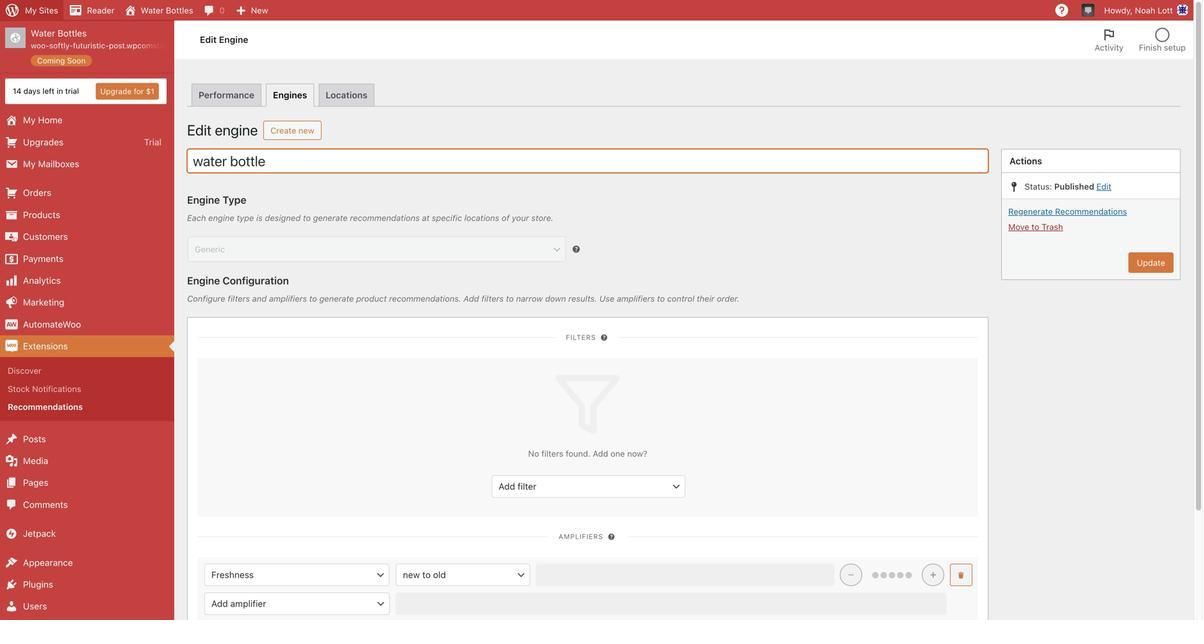 Task type: describe. For each thing, give the bounding box(es) containing it.
home
[[38, 115, 63, 125]]

finish setup button
[[1131, 20, 1193, 59]]

order.
[[717, 294, 740, 303]]

my sites
[[25, 5, 58, 15]]

1 vertical spatial generate
[[319, 294, 354, 303]]

bottles for water bottles
[[166, 5, 193, 15]]

2 vertical spatial edit
[[1096, 182, 1111, 191]]

product
[[356, 294, 387, 303]]

trial
[[65, 87, 79, 96]]

howdy,
[[1104, 5, 1133, 15]]

control
[[667, 294, 694, 303]]

create new
[[270, 126, 314, 135]]

bottles for water bottles woo-softly-futuristic-post.wpcomstaging.com coming soon
[[58, 28, 87, 38]]

edit engine
[[200, 34, 248, 45]]

upgrade for $1 button
[[96, 83, 159, 100]]

move to trash link
[[1008, 222, 1063, 232]]

my home
[[23, 115, 63, 125]]

coming
[[37, 56, 65, 65]]

no
[[528, 449, 539, 458]]

0 vertical spatial generate
[[313, 213, 348, 223]]

type
[[223, 194, 246, 206]]

days
[[23, 87, 40, 96]]

store.
[[531, 213, 554, 223]]

water bottles
[[141, 5, 193, 15]]

trash
[[1042, 222, 1063, 232]]

filters for configure
[[228, 294, 250, 303]]

in
[[57, 87, 63, 96]]

actions
[[1010, 156, 1042, 166]]

discover
[[8, 366, 41, 376]]

water for water bottles
[[141, 5, 164, 15]]

comments link
[[0, 494, 174, 516]]

to right designed
[[303, 213, 311, 223]]

my mailboxes
[[23, 159, 79, 169]]

recommendations.
[[389, 294, 461, 303]]

filters for no
[[541, 449, 563, 458]]

to inside regenerate recommendations move to trash
[[1032, 222, 1039, 232]]

jetpack
[[23, 528, 56, 539]]

stock notifications link
[[0, 380, 174, 398]]

designed
[[265, 213, 301, 223]]

payments
[[23, 253, 63, 264]]

is
[[256, 213, 263, 223]]

my for my mailboxes
[[23, 159, 36, 169]]

engine for edit
[[215, 121, 258, 139]]

engine type
[[187, 194, 246, 206]]

extensions link
[[0, 335, 174, 357]]

configure
[[187, 294, 225, 303]]

locations
[[464, 213, 499, 223]]

14
[[13, 87, 21, 96]]

water for water bottles woo-softly-futuristic-post.wpcomstaging.com coming soon
[[31, 28, 55, 38]]

new
[[298, 126, 314, 135]]

main menu navigation
[[0, 20, 197, 620]]

specific
[[432, 213, 462, 223]]

regenerate recommendations link
[[1008, 207, 1127, 216]]

configuration
[[223, 274, 289, 287]]

edit button
[[1096, 182, 1111, 191]]

type
[[237, 213, 254, 223]]

0 link
[[198, 0, 230, 20]]

performance
[[199, 90, 254, 100]]

new link
[[230, 0, 273, 20]]

14 days left in trial
[[13, 87, 79, 96]]

0 vertical spatial add
[[463, 294, 479, 303]]

my for my home
[[23, 115, 36, 125]]

found.
[[566, 449, 590, 458]]

automatewoo
[[23, 319, 81, 329]]

toolbar navigation
[[0, 0, 1193, 23]]

use amplifiers to adjust the display order of filtered recommendations. add multiple weighted amplifiers to perform advanced sort operations. image
[[607, 532, 617, 542]]

reader
[[87, 5, 114, 15]]

of
[[502, 213, 509, 223]]

noah
[[1135, 5, 1155, 15]]

and
[[252, 294, 267, 303]]

marketing
[[23, 297, 64, 308]]

recommendations inside main menu navigation
[[8, 402, 83, 412]]

engine for each
[[208, 213, 234, 223]]

jetpack link
[[0, 523, 174, 545]]

notifications
[[32, 384, 81, 394]]

lott
[[1158, 5, 1173, 15]]

products link
[[0, 204, 174, 226]]

marketing link
[[0, 292, 174, 313]]

one
[[611, 449, 625, 458]]

to right and
[[309, 294, 317, 303]]

create
[[270, 126, 296, 135]]

filters
[[566, 334, 596, 341]]

upgrade
[[100, 87, 132, 96]]

2 amplifiers from the left
[[617, 294, 655, 303]]

orders link
[[0, 182, 174, 204]]

orders
[[23, 187, 51, 198]]

automatewoo link
[[0, 313, 174, 335]]

softly-
[[49, 41, 73, 50]]



Task type: vqa. For each thing, say whether or not it's contained in the screenshot.
bottom engine
yes



Task type: locate. For each thing, give the bounding box(es) containing it.
generate left product
[[319, 294, 354, 303]]

1 vertical spatial recommendations
[[8, 402, 83, 412]]

soon
[[67, 56, 86, 65]]

0 vertical spatial bottles
[[166, 5, 193, 15]]

engine up each
[[187, 194, 220, 206]]

1 horizontal spatial add
[[593, 449, 608, 458]]

engine configuration
[[187, 274, 289, 287]]

1 vertical spatial water
[[31, 28, 55, 38]]

configure filters and amplifiers to generate product recommendations. add filters to narrow down results. use amplifiers to control their order.
[[187, 294, 740, 303]]

2 vertical spatial engine
[[187, 274, 220, 287]]

notification image
[[1083, 4, 1093, 15]]

reader link
[[63, 0, 120, 20]]

edit engine
[[187, 121, 258, 139]]

water inside toolbar navigation
[[141, 5, 164, 15]]

howdy, noah lott
[[1104, 5, 1173, 15]]

performance link
[[192, 84, 261, 106]]

1 vertical spatial engine
[[208, 213, 234, 223]]

add right recommendations.
[[463, 294, 479, 303]]

generate right designed
[[313, 213, 348, 223]]

post.wpcomstaging.com
[[109, 41, 197, 50]]

upgrade for $1
[[100, 87, 154, 96]]

left
[[43, 87, 54, 96]]

recommendations inside regenerate recommendations move to trash
[[1055, 207, 1127, 216]]

products
[[23, 209, 60, 220]]

locations
[[326, 90, 367, 100]]

woo-
[[31, 41, 49, 50]]

tab list containing activity
[[1087, 20, 1193, 59]]

use
[[599, 294, 614, 303]]

amplifiers
[[269, 294, 307, 303], [617, 294, 655, 303]]

analytics
[[23, 275, 61, 286]]

pages
[[23, 477, 48, 488]]

my left home
[[23, 115, 36, 125]]

plugins
[[23, 579, 53, 590]]

engine up configure
[[187, 274, 220, 287]]

engine for engine type
[[187, 194, 220, 206]]

my for my sites
[[25, 5, 37, 15]]

water bottles link
[[120, 0, 198, 20]]

bottles inside toolbar navigation
[[166, 5, 193, 15]]

activity button
[[1087, 20, 1131, 59]]

add left one
[[593, 449, 608, 458]]

2 horizontal spatial filters
[[541, 449, 563, 458]]

engine
[[215, 121, 258, 139], [208, 213, 234, 223]]

engine down performance
[[215, 121, 258, 139]]

engines
[[273, 90, 307, 100]]

filters right no
[[541, 449, 563, 458]]

my mailboxes link
[[0, 153, 174, 175]]

0 horizontal spatial amplifiers
[[269, 294, 307, 303]]

move
[[1008, 222, 1029, 232]]

setup
[[1164, 43, 1186, 52]]

0 vertical spatial recommendations
[[1055, 207, 1127, 216]]

recommendations
[[350, 213, 420, 223]]

users
[[23, 601, 47, 612]]

media link
[[0, 450, 174, 472]]

1 horizontal spatial filters
[[481, 294, 504, 303]]

media
[[23, 455, 48, 466]]

my down upgrades at the top of the page
[[23, 159, 36, 169]]

filters left narrow
[[481, 294, 504, 303]]

choose an engine type to see a list of supported locations. when you deploy this engine, you will be able to choose its precise location. image
[[571, 245, 581, 255]]

water
[[141, 5, 164, 15], [31, 28, 55, 38]]

recommendations link
[[0, 398, 174, 416]]

my
[[25, 5, 37, 15], [23, 115, 36, 125], [23, 159, 36, 169]]

edit down 0 link
[[200, 34, 217, 45]]

0 horizontal spatial bottles
[[58, 28, 87, 38]]

0 horizontal spatial filters
[[228, 294, 250, 303]]

1 vertical spatial engine
[[187, 194, 220, 206]]

new
[[251, 5, 268, 15]]

activity
[[1095, 43, 1123, 52]]

edit for edit engine
[[187, 121, 212, 139]]

1 horizontal spatial recommendations
[[1055, 207, 1127, 216]]

comments
[[23, 499, 68, 510]]

0 horizontal spatial add
[[463, 294, 479, 303]]

filters
[[228, 294, 250, 303], [481, 294, 504, 303], [541, 449, 563, 458]]

each
[[187, 213, 206, 223]]

upgrades
[[23, 137, 64, 147]]

0 vertical spatial edit
[[200, 34, 217, 45]]

bottles up softly- at top
[[58, 28, 87, 38]]

at
[[422, 213, 430, 223]]

None submit
[[1129, 253, 1174, 273]]

edit for edit engine
[[200, 34, 217, 45]]

trial
[[144, 137, 161, 147]]

customers
[[23, 231, 68, 242]]

posts link
[[0, 428, 174, 450]]

recommendations down edit button
[[1055, 207, 1127, 216]]

stock notifications
[[8, 384, 81, 394]]

to down regenerate
[[1032, 222, 1039, 232]]

regenerate
[[1008, 207, 1053, 216]]

1 horizontal spatial amplifiers
[[617, 294, 655, 303]]

plugins link
[[0, 574, 174, 596]]

None text field
[[187, 149, 988, 173]]

1 amplifiers from the left
[[269, 294, 307, 303]]

0 vertical spatial engine
[[215, 121, 258, 139]]

to left control
[[657, 294, 665, 303]]

for
[[134, 87, 144, 96]]

to left narrow
[[506, 294, 514, 303]]

0
[[219, 5, 225, 15]]

edit down performance
[[187, 121, 212, 139]]

edit right published
[[1096, 182, 1111, 191]]

their
[[697, 294, 714, 303]]

create new link
[[263, 121, 321, 140]]

users link
[[0, 596, 174, 617]]

bottles left 0 link
[[166, 5, 193, 15]]

water up "woo-"
[[31, 28, 55, 38]]

amplifiers
[[559, 533, 603, 540]]

customers link
[[0, 226, 174, 248]]

0 horizontal spatial recommendations
[[8, 402, 83, 412]]

1 vertical spatial my
[[23, 115, 36, 125]]

0 vertical spatial my
[[25, 5, 37, 15]]

sites
[[39, 5, 58, 15]]

engine down 0
[[219, 34, 248, 45]]

$1
[[146, 87, 154, 96]]

engine down engine type
[[208, 213, 234, 223]]

engine for engine configuration
[[187, 274, 220, 287]]

1 vertical spatial bottles
[[58, 28, 87, 38]]

status: published edit
[[1022, 182, 1111, 191]]

engine
[[219, 34, 248, 45], [187, 194, 220, 206], [187, 274, 220, 287]]

discover link
[[0, 362, 174, 380]]

narrow
[[516, 294, 543, 303]]

my left 'sites'
[[25, 5, 37, 15]]

locations link
[[319, 84, 375, 106]]

results.
[[568, 294, 597, 303]]

payments link
[[0, 248, 174, 270]]

posts
[[23, 434, 46, 444]]

add filters to narrow down recommendation results. image
[[599, 333, 610, 343]]

amplifiers right use in the top of the page
[[617, 294, 655, 303]]

finish setup
[[1139, 43, 1186, 52]]

water inside water bottles woo-softly-futuristic-post.wpcomstaging.com coming soon
[[31, 28, 55, 38]]

mailboxes
[[38, 159, 79, 169]]

2 vertical spatial my
[[23, 159, 36, 169]]

1 vertical spatial add
[[593, 449, 608, 458]]

0 horizontal spatial water
[[31, 28, 55, 38]]

tab list
[[1087, 20, 1193, 59]]

appearance
[[23, 557, 73, 568]]

extensions
[[23, 341, 68, 351]]

to
[[303, 213, 311, 223], [1032, 222, 1039, 232], [309, 294, 317, 303], [506, 294, 514, 303], [657, 294, 665, 303]]

stock
[[8, 384, 30, 394]]

0 vertical spatial engine
[[219, 34, 248, 45]]

recommendations
[[1055, 207, 1127, 216], [8, 402, 83, 412]]

my home link
[[0, 109, 174, 131]]

bottles inside water bottles woo-softly-futuristic-post.wpcomstaging.com coming soon
[[58, 28, 87, 38]]

water up post.wpcomstaging.com
[[141, 5, 164, 15]]

recommendations down stock notifications
[[8, 402, 83, 412]]

0 vertical spatial water
[[141, 5, 164, 15]]

1 vertical spatial edit
[[187, 121, 212, 139]]

1 horizontal spatial bottles
[[166, 5, 193, 15]]

filters down engine configuration
[[228, 294, 250, 303]]

regenerate recommendations move to trash
[[1008, 207, 1127, 232]]

1 horizontal spatial water
[[141, 5, 164, 15]]

my inside "link"
[[25, 5, 37, 15]]

analytics link
[[0, 270, 174, 292]]

your
[[512, 213, 529, 223]]

published
[[1054, 182, 1094, 191]]

amplifiers right and
[[269, 294, 307, 303]]

status:
[[1025, 182, 1052, 191]]

down
[[545, 294, 566, 303]]



